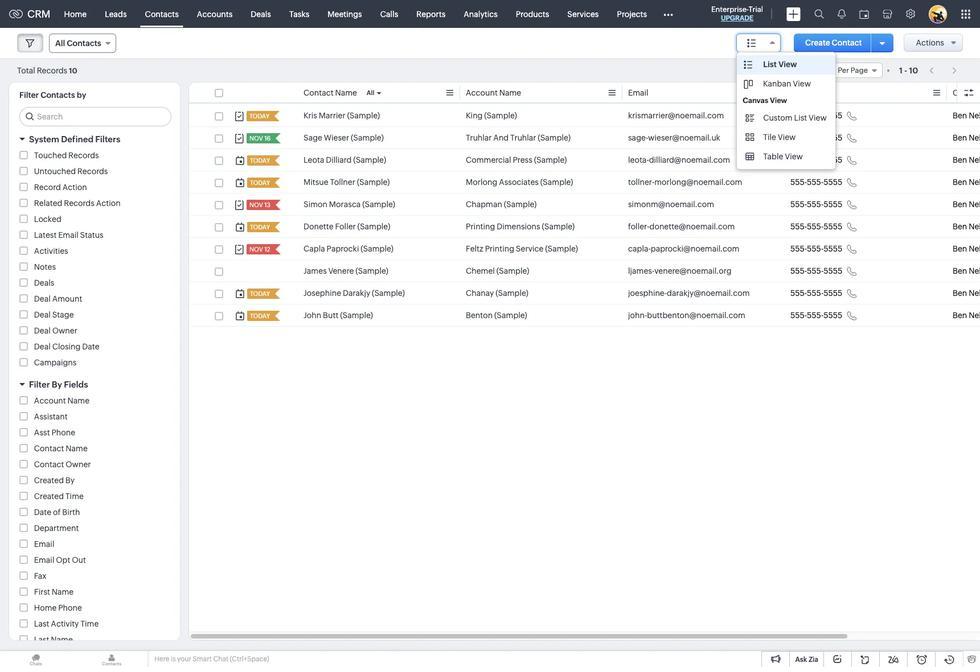 Task type: locate. For each thing, give the bounding box(es) containing it.
simonm@noemail.com
[[628, 200, 714, 209]]

view up tile view option
[[809, 113, 827, 122]]

table view option
[[737, 147, 835, 166]]

1 vertical spatial home
[[34, 604, 57, 613]]

last activity time
[[34, 620, 99, 629]]

view for tile view
[[778, 133, 796, 142]]

nov left 12
[[249, 246, 263, 253]]

size image inside table view option
[[746, 151, 755, 162]]

capla-paprocki@noemail.com link
[[628, 243, 739, 255]]

0 vertical spatial home
[[64, 9, 87, 19]]

list
[[763, 60, 777, 69], [794, 113, 807, 122]]

0 vertical spatial account
[[466, 88, 498, 97]]

1 vertical spatial account
[[34, 396, 66, 405]]

0 vertical spatial deals
[[251, 9, 271, 19]]

0 horizontal spatial contact name
[[34, 444, 88, 453]]

donette foller (sample) link
[[304, 221, 390, 232]]

10 555-555-5555 from the top
[[790, 311, 842, 320]]

simonm@noemail.com link
[[628, 199, 714, 210]]

0 vertical spatial last
[[34, 620, 49, 629]]

truhlar up press
[[510, 133, 536, 142]]

deals down notes
[[34, 278, 54, 288]]

1 vertical spatial time
[[80, 620, 99, 629]]

2 nel from the top
[[969, 133, 980, 142]]

0 vertical spatial date
[[82, 342, 99, 351]]

(sample) inside "link"
[[540, 178, 573, 187]]

home for home phone
[[34, 604, 57, 613]]

last up chats image
[[34, 636, 49, 645]]

today up nov 13
[[250, 179, 270, 186]]

1 horizontal spatial account name
[[466, 88, 521, 97]]

action up 'status'
[[96, 199, 121, 208]]

2 vertical spatial phone
[[58, 604, 82, 613]]

projects
[[617, 9, 647, 19]]

1 vertical spatial owner
[[66, 460, 91, 469]]

2 last from the top
[[34, 636, 49, 645]]

6 5555 from the top
[[824, 222, 842, 231]]

filter contacts by
[[19, 91, 86, 100]]

phone up last activity time
[[58, 604, 82, 613]]

kanban
[[763, 79, 791, 88]]

view for canvas view
[[770, 96, 787, 105]]

today down nov 16
[[250, 157, 270, 164]]

2 ben nel from the top
[[953, 133, 980, 142]]

3 nel from the top
[[969, 155, 980, 165]]

tollner
[[330, 178, 355, 187]]

1 truhlar from the left
[[466, 133, 492, 142]]

0 horizontal spatial truhlar
[[466, 133, 492, 142]]

records down record action
[[64, 199, 94, 208]]

filter down campaigns
[[29, 380, 50, 390]]

5 ben from the top
[[953, 200, 967, 209]]

profile image
[[929, 5, 947, 23]]

enterprise-
[[711, 5, 749, 14]]

0 vertical spatial by
[[52, 380, 62, 390]]

4 5555 from the top
[[824, 178, 842, 187]]

0 vertical spatial created
[[34, 476, 64, 485]]

10 nel from the top
[[969, 311, 980, 320]]

10 inside total records 10
[[69, 66, 77, 75]]

records for touched
[[68, 151, 99, 160]]

wieser@noemail.uk
[[648, 133, 720, 142]]

date left of
[[34, 508, 51, 517]]

related records action
[[34, 199, 121, 208]]

size image up canvas
[[744, 79, 753, 89]]

(sample)
[[347, 111, 380, 120], [484, 111, 517, 120], [351, 133, 384, 142], [538, 133, 571, 142], [353, 155, 386, 165], [534, 155, 567, 165], [357, 178, 390, 187], [540, 178, 573, 187], [362, 200, 395, 209], [504, 200, 537, 209], [357, 222, 390, 231], [542, 222, 575, 231], [361, 244, 394, 253], [545, 244, 578, 253], [355, 267, 388, 276], [496, 267, 529, 276], [372, 289, 405, 298], [496, 289, 528, 298], [340, 311, 373, 320], [494, 311, 527, 320]]

view right the 'table'
[[785, 152, 803, 161]]

time
[[65, 492, 84, 501], [80, 620, 99, 629]]

filter
[[19, 91, 39, 100], [29, 380, 50, 390]]

1 horizontal spatial home
[[64, 9, 87, 19]]

deal closing date
[[34, 342, 99, 351]]

upgrade
[[721, 14, 753, 22]]

nel for paprocki@noemail.com
[[969, 244, 980, 253]]

0 vertical spatial nov
[[249, 135, 263, 142]]

contacts inside field
[[67, 39, 101, 48]]

actions
[[916, 38, 944, 47]]

555-555-5555 for venere@noemail.org
[[790, 267, 842, 276]]

10 ben nel from the top
[[953, 311, 980, 320]]

by
[[52, 380, 62, 390], [65, 476, 75, 485]]

ben nel for morlong@noemail.com
[[953, 178, 980, 187]]

5 ben nel from the top
[[953, 200, 980, 209]]

home down the first
[[34, 604, 57, 613]]

email up krismarrier@noemail.com link
[[628, 88, 648, 97]]

3 5555 from the top
[[824, 155, 842, 165]]

2 5555 from the top
[[824, 133, 842, 142]]

phone for home phone
[[58, 604, 82, 613]]

john butt (sample)
[[304, 311, 373, 320]]

1 horizontal spatial date
[[82, 342, 99, 351]]

6 ben nel from the top
[[953, 222, 980, 231]]

josephine darakjy (sample)
[[304, 289, 405, 298]]

custom
[[763, 113, 793, 122]]

1 vertical spatial size image
[[746, 151, 755, 162]]

today link
[[247, 111, 271, 121], [247, 155, 271, 166], [247, 178, 271, 188], [247, 222, 271, 232], [247, 289, 271, 299], [247, 311, 271, 321]]

contacts for filter contacts by
[[41, 91, 75, 100]]

1 vertical spatial by
[[65, 476, 75, 485]]

home for home
[[64, 9, 87, 19]]

4 nel from the top
[[969, 178, 980, 187]]

last up last name
[[34, 620, 49, 629]]

2 vertical spatial nov
[[249, 246, 263, 253]]

owner up closing on the bottom left
[[52, 326, 77, 335]]

view down list view option
[[793, 79, 811, 88]]

table
[[763, 152, 783, 161]]

services
[[567, 9, 599, 19]]

7 ben nel from the top
[[953, 244, 980, 253]]

10 right -
[[909, 66, 918, 75]]

view for table view
[[785, 152, 803, 161]]

today link for mitsue
[[247, 178, 271, 188]]

system defined filters
[[29, 134, 120, 144]]

buttbenton@noemail.com
[[647, 311, 745, 320]]

tasks link
[[280, 0, 319, 28]]

ben nel for venere@noemail.org
[[953, 267, 980, 276]]

1 nel from the top
[[969, 111, 980, 120]]

records down defined
[[68, 151, 99, 160]]

tasks
[[289, 9, 309, 19]]

view right tile
[[778, 133, 796, 142]]

deals left tasks link
[[251, 9, 271, 19]]

created down created by
[[34, 492, 64, 501]]

10 for total records 10
[[69, 66, 77, 75]]

analytics
[[464, 9, 498, 19]]

10 5555 from the top
[[824, 311, 842, 320]]

row group containing kris marrier (sample)
[[189, 105, 980, 327]]

ben for paprocki@noemail.com
[[953, 244, 967, 253]]

today down nov 12
[[250, 290, 270, 297]]

1 horizontal spatial 10
[[798, 66, 806, 75]]

1 ben nel from the top
[[953, 111, 980, 120]]

and
[[493, 133, 509, 142]]

2 ben from the top
[[953, 133, 967, 142]]

deal left 'stage'
[[34, 310, 51, 319]]

row group
[[189, 105, 980, 327]]

records for related
[[64, 199, 94, 208]]

today left john at the top of page
[[250, 313, 270, 319]]

today link for leota
[[247, 155, 271, 166]]

(sample) right service
[[545, 244, 578, 253]]

nov left 13
[[249, 202, 263, 208]]

size image for list view
[[744, 60, 753, 70]]

1 vertical spatial action
[[96, 199, 121, 208]]

records for 10
[[808, 66, 836, 75]]

contacts left by
[[41, 91, 75, 100]]

size image inside list view option
[[744, 60, 753, 70]]

printing
[[466, 222, 495, 231], [485, 244, 514, 253]]

7 ben from the top
[[953, 244, 967, 253]]

created for created time
[[34, 492, 64, 501]]

printing up chemel (sample)
[[485, 244, 514, 253]]

size image left "list view"
[[744, 60, 753, 70]]

deal up 'deal stage'
[[34, 294, 51, 304]]

owner up created by
[[66, 460, 91, 469]]

0 vertical spatial filter
[[19, 91, 39, 100]]

0 vertical spatial contact name
[[304, 88, 357, 97]]

1 vertical spatial all
[[367, 89, 374, 96]]

action up related records action
[[62, 183, 87, 192]]

list box
[[737, 52, 835, 169]]

5555
[[824, 111, 842, 120], [824, 133, 842, 142], [824, 155, 842, 165], [824, 178, 842, 187], [824, 200, 842, 209], [824, 222, 842, 231], [824, 244, 842, 253], [824, 267, 842, 276], [824, 289, 842, 298], [824, 311, 842, 320]]

records for untouched
[[77, 167, 108, 176]]

products link
[[507, 0, 558, 28]]

today link for josephine
[[247, 289, 271, 299]]

2 deal from the top
[[34, 310, 51, 319]]

1 vertical spatial deals
[[34, 278, 54, 288]]

contacts right leads
[[145, 9, 179, 19]]

filter down total
[[19, 91, 39, 100]]

contact name up contact owner
[[34, 444, 88, 453]]

0 vertical spatial list
[[763, 60, 777, 69]]

(sample) right associates
[[540, 178, 573, 187]]

size image
[[747, 38, 756, 48], [746, 151, 755, 162]]

0 horizontal spatial date
[[34, 508, 51, 517]]

benton
[[466, 311, 493, 320]]

nov 13
[[249, 202, 271, 208]]

paprocki@noemail.com
[[651, 244, 739, 253]]

by inside dropdown button
[[52, 380, 62, 390]]

1 - 10
[[899, 66, 918, 75]]

0 vertical spatial owner
[[52, 326, 77, 335]]

capla
[[304, 244, 325, 253]]

create menu element
[[780, 0, 807, 28]]

signals element
[[831, 0, 852, 28]]

size image inside custom list view option
[[746, 113, 755, 123]]

today down nov 13
[[250, 224, 270, 231]]

7 nel from the top
[[969, 244, 980, 253]]

ben nel for darakjy@noemail.com
[[953, 289, 980, 298]]

(sample) right 'foller'
[[357, 222, 390, 231]]

9 5555 from the top
[[824, 289, 842, 298]]

size image down upgrade
[[747, 38, 756, 48]]

create menu image
[[786, 7, 801, 21]]

foller-donette@noemail.com link
[[628, 221, 735, 232]]

nov for simon
[[249, 202, 263, 208]]

records inside 'field'
[[808, 66, 836, 75]]

contact owner
[[34, 460, 91, 469]]

time up the birth
[[65, 492, 84, 501]]

8 5555 from the top
[[824, 267, 842, 276]]

6 ben from the top
[[953, 222, 967, 231]]

today link for donette
[[247, 222, 271, 232]]

4 ben nel from the top
[[953, 178, 980, 187]]

truhlar left and
[[466, 133, 492, 142]]

calendar image
[[859, 9, 869, 19]]

0 horizontal spatial deals
[[34, 278, 54, 288]]

capla paprocki (sample) link
[[304, 243, 394, 255]]

today link up the "nov 16" link
[[247, 111, 271, 121]]

ben nel
[[953, 111, 980, 120], [953, 133, 980, 142], [953, 155, 980, 165], [953, 178, 980, 187], [953, 200, 980, 209], [953, 222, 980, 231], [953, 244, 980, 253], [953, 267, 980, 276], [953, 289, 980, 298], [953, 311, 980, 320]]

(sample) up the commercial press (sample) on the top
[[538, 133, 571, 142]]

view down kanban
[[770, 96, 787, 105]]

email opt out
[[34, 556, 86, 565]]

action
[[62, 183, 87, 192], [96, 199, 121, 208]]

smart
[[193, 655, 212, 663]]

1 vertical spatial last
[[34, 636, 49, 645]]

today for leota dilliard (sample)
[[250, 157, 270, 164]]

ask
[[795, 656, 807, 664]]

deal for deal amount
[[34, 294, 51, 304]]

account up king in the left top of the page
[[466, 88, 498, 97]]

nel for venere@noemail.org
[[969, 267, 980, 276]]

list inside list view option
[[763, 60, 777, 69]]

0 horizontal spatial action
[[62, 183, 87, 192]]

ben for morlong@noemail.com
[[953, 178, 967, 187]]

account name down filter by fields
[[34, 396, 89, 405]]

4 ben from the top
[[953, 178, 967, 187]]

1 horizontal spatial by
[[65, 476, 75, 485]]

(sample) right wieser
[[351, 133, 384, 142]]

2 555-555-5555 from the top
[[790, 133, 842, 142]]

created up created time
[[34, 476, 64, 485]]

nov for capla
[[249, 246, 263, 253]]

your
[[177, 655, 191, 663]]

contact name up marrier
[[304, 88, 357, 97]]

5555 for buttbenton@noemail.com
[[824, 311, 842, 320]]

records left per
[[808, 66, 836, 75]]

filter inside dropdown button
[[29, 380, 50, 390]]

james venere (sample) link
[[304, 265, 388, 277]]

name down the 'activity' at the left
[[51, 636, 73, 645]]

deal up campaigns
[[34, 342, 51, 351]]

touched records
[[34, 151, 99, 160]]

1 vertical spatial printing
[[485, 244, 514, 253]]

(sample) right paprocki
[[361, 244, 394, 253]]

feltz printing service (sample)
[[466, 244, 578, 253]]

0 vertical spatial action
[[62, 183, 87, 192]]

ben nel for paprocki@noemail.com
[[953, 244, 980, 253]]

1 horizontal spatial all
[[367, 89, 374, 96]]

8 555-555-5555 from the top
[[790, 267, 842, 276]]

13
[[264, 202, 271, 208]]

today up the "nov 16" link
[[249, 113, 269, 120]]

king (sample) link
[[466, 110, 517, 121]]

nel for dilliard@noemail.com
[[969, 155, 980, 165]]

3 nov from the top
[[249, 246, 263, 253]]

3 ben from the top
[[953, 155, 967, 165]]

5555 for dilliard@noemail.com
[[824, 155, 842, 165]]

10 for 1 - 10
[[909, 66, 918, 75]]

10 up kanban view
[[798, 66, 806, 75]]

navigation
[[924, 62, 963, 79]]

8 nel from the top
[[969, 267, 980, 276]]

1 vertical spatial filter
[[29, 380, 50, 390]]

filter by fields button
[[9, 375, 180, 395]]

birth
[[62, 508, 80, 517]]

1 vertical spatial nov
[[249, 202, 263, 208]]

list right custom
[[794, 113, 807, 122]]

list up kanban
[[763, 60, 777, 69]]

records down touched records
[[77, 167, 108, 176]]

4 deal from the top
[[34, 342, 51, 351]]

contact
[[832, 38, 862, 47], [304, 88, 333, 97], [953, 88, 980, 97], [34, 444, 64, 453], [34, 460, 64, 469]]

name down fields
[[67, 396, 89, 405]]

0 horizontal spatial home
[[34, 604, 57, 613]]

venere@noemail.org
[[654, 267, 732, 276]]

name up king (sample)
[[499, 88, 521, 97]]

chanay (sample) link
[[466, 288, 528, 299]]

4 555-555-5555 from the top
[[790, 178, 842, 187]]

john
[[304, 311, 321, 320]]

1 horizontal spatial truhlar
[[510, 133, 536, 142]]

0 horizontal spatial 10
[[69, 66, 77, 75]]

2 vertical spatial contacts
[[41, 91, 75, 100]]

3 ben nel from the top
[[953, 155, 980, 165]]

9 ben nel from the top
[[953, 289, 980, 298]]

today link for kris
[[247, 111, 271, 121]]

all up kris marrier (sample) on the top
[[367, 89, 374, 96]]

8 ben from the top
[[953, 267, 967, 276]]

(sample) up darakjy
[[355, 267, 388, 276]]

1 created from the top
[[34, 476, 64, 485]]

8 ben nel from the top
[[953, 267, 980, 276]]

nel for wieser@noemail.uk
[[969, 133, 980, 142]]

ben for dilliard@noemail.com
[[953, 155, 967, 165]]

0 horizontal spatial all
[[55, 39, 65, 48]]

size image
[[744, 60, 753, 70], [744, 79, 753, 89], [746, 113, 755, 123], [746, 132, 755, 142]]

All Contacts field
[[49, 34, 116, 53]]

date
[[82, 342, 99, 351], [34, 508, 51, 517]]

size image left tile
[[746, 132, 755, 142]]

ben nel for wieser@noemail.uk
[[953, 133, 980, 142]]

ljames-venere@noemail.org
[[628, 267, 732, 276]]

fax
[[34, 572, 47, 581]]

last name
[[34, 636, 73, 645]]

phone down assistant
[[51, 428, 75, 437]]

by down contact owner
[[65, 476, 75, 485]]

7 555-555-5555 from the top
[[790, 244, 842, 253]]

email up fax
[[34, 556, 54, 565]]

9 555-555-5555 from the top
[[790, 289, 842, 298]]

mitsue tollner (sample)
[[304, 178, 390, 187]]

view up kanban view
[[778, 60, 797, 69]]

1 vertical spatial account name
[[34, 396, 89, 405]]

10 up by
[[69, 66, 77, 75]]

1 last from the top
[[34, 620, 49, 629]]

size image inside tile view option
[[746, 132, 755, 142]]

latest email status
[[34, 231, 103, 240]]

size image down canvas
[[746, 113, 755, 123]]

butt
[[323, 311, 338, 320]]

3 deal from the top
[[34, 326, 51, 335]]

5555 for morlong@noemail.com
[[824, 178, 842, 187]]

6 555-555-5555 from the top
[[790, 222, 842, 231]]

search image
[[814, 9, 824, 19]]

today link down the "nov 16" link
[[247, 155, 271, 166]]

5555 for paprocki@noemail.com
[[824, 244, 842, 253]]

all inside field
[[55, 39, 65, 48]]

deal for deal stage
[[34, 310, 51, 319]]

accounts link
[[188, 0, 242, 28]]

simon morasca (sample) link
[[304, 199, 395, 210]]

555-555-5555 for darakjy@noemail.com
[[790, 289, 842, 298]]

products
[[516, 9, 549, 19]]

None field
[[736, 34, 781, 52]]

all up total records 10 at the left top
[[55, 39, 65, 48]]

0 vertical spatial all
[[55, 39, 65, 48]]

today for josephine darakjy (sample)
[[250, 290, 270, 297]]

by left fields
[[52, 380, 62, 390]]

today link down 'nov 13' link
[[247, 222, 271, 232]]

1 vertical spatial list
[[794, 113, 807, 122]]

2 horizontal spatial 10
[[909, 66, 918, 75]]

today link down nov 12 link
[[247, 289, 271, 299]]

chapman (sample)
[[466, 200, 537, 209]]

2 nov from the top
[[249, 202, 263, 208]]

today link left john at the top of page
[[247, 311, 271, 321]]

2 created from the top
[[34, 492, 64, 501]]

morasca
[[329, 200, 361, 209]]

1 nov from the top
[[249, 135, 263, 142]]

account name up king (sample)
[[466, 88, 521, 97]]

0 horizontal spatial list
[[763, 60, 777, 69]]

size image inside kanban view option
[[744, 79, 753, 89]]

nel
[[969, 111, 980, 120], [969, 133, 980, 142], [969, 155, 980, 165], [969, 178, 980, 187], [969, 200, 980, 209], [969, 222, 980, 231], [969, 244, 980, 253], [969, 267, 980, 276], [969, 289, 980, 298], [969, 311, 980, 320]]

reports
[[416, 9, 445, 19]]

9 nel from the top
[[969, 289, 980, 298]]

3 555-555-5555 from the top
[[790, 155, 842, 165]]

1 horizontal spatial list
[[794, 113, 807, 122]]

printing down chapman
[[466, 222, 495, 231]]

deal down 'deal stage'
[[34, 326, 51, 335]]

10 ben from the top
[[953, 311, 967, 320]]

(sample) up "printing dimensions (sample)"
[[504, 200, 537, 209]]

6 nel from the top
[[969, 222, 980, 231]]

555-555-5555 for paprocki@noemail.com
[[790, 244, 842, 253]]

0 horizontal spatial by
[[52, 380, 62, 390]]

9 ben from the top
[[953, 289, 967, 298]]

krismarrier@noemail.com link
[[628, 110, 724, 121]]

1 horizontal spatial action
[[96, 199, 121, 208]]

0 vertical spatial account name
[[466, 88, 521, 97]]

meetings
[[328, 9, 362, 19]]

1 deal from the top
[[34, 294, 51, 304]]

1 horizontal spatial contact name
[[304, 88, 357, 97]]

7 5555 from the top
[[824, 244, 842, 253]]

1 vertical spatial contacts
[[67, 39, 101, 48]]

kris marrier (sample) link
[[304, 110, 380, 121]]

date right closing on the bottom left
[[82, 342, 99, 351]]

search element
[[807, 0, 831, 28]]

home up the all contacts
[[64, 9, 87, 19]]

time right the 'activity' at the left
[[80, 620, 99, 629]]

1 vertical spatial created
[[34, 492, 64, 501]]

1 vertical spatial phone
[[51, 428, 75, 437]]

account up assistant
[[34, 396, 66, 405]]

email
[[628, 88, 648, 97], [58, 231, 78, 240], [34, 540, 54, 549], [34, 556, 54, 565]]

morlong associates (sample)
[[466, 178, 573, 187]]



Task type: describe. For each thing, give the bounding box(es) containing it.
activities
[[34, 247, 68, 256]]

locked
[[34, 215, 61, 224]]

555-555-5555 for buttbenton@noemail.com
[[790, 311, 842, 320]]

deal for deal owner
[[34, 326, 51, 335]]

0 vertical spatial size image
[[747, 38, 756, 48]]

(sample) down feltz printing service (sample)
[[496, 267, 529, 276]]

trial
[[749, 5, 763, 14]]

(sample) right darakjy
[[372, 289, 405, 298]]

1 vertical spatial contact name
[[34, 444, 88, 453]]

filter for filter by fields
[[29, 380, 50, 390]]

555-555-5555 for morlong@noemail.com
[[790, 178, 842, 187]]

paprocki
[[327, 244, 359, 253]]

last for last activity time
[[34, 620, 49, 629]]

fields
[[64, 380, 88, 390]]

contacts image
[[76, 651, 147, 667]]

donette foller (sample)
[[304, 222, 390, 231]]

size image for kanban view
[[744, 79, 753, 89]]

today link for john
[[247, 311, 271, 321]]

nel for donette@noemail.com
[[969, 222, 980, 231]]

tollner-morlong@noemail.com link
[[628, 177, 742, 188]]

john-buttbenton@noemail.com link
[[628, 310, 745, 321]]

here
[[154, 655, 169, 663]]

(sample) down chemel (sample)
[[496, 289, 528, 298]]

king (sample)
[[466, 111, 517, 120]]

kris marrier (sample)
[[304, 111, 380, 120]]

dimensions
[[497, 222, 540, 231]]

capla-
[[628, 244, 651, 253]]

truhlar and truhlar (sample) link
[[466, 132, 571, 144]]

sage-wieser@noemail.uk link
[[628, 132, 720, 144]]

tollner-morlong@noemail.com
[[628, 178, 742, 187]]

department
[[34, 524, 79, 533]]

profile element
[[922, 0, 954, 28]]

(sample) right morasca
[[362, 200, 395, 209]]

email down department
[[34, 540, 54, 549]]

-
[[904, 66, 907, 75]]

by for created
[[65, 476, 75, 485]]

5555 for donette@noemail.com
[[824, 222, 842, 231]]

chemel (sample) link
[[466, 265, 529, 277]]

today for donette foller (sample)
[[250, 224, 270, 231]]

10 records per page
[[798, 66, 868, 75]]

nel for morlong@noemail.com
[[969, 178, 980, 187]]

darakjy@noemail.com
[[667, 289, 750, 298]]

tile
[[763, 133, 776, 142]]

records for total
[[37, 66, 67, 75]]

signals image
[[838, 9, 846, 19]]

chemel
[[466, 267, 495, 276]]

today for john butt (sample)
[[250, 313, 270, 319]]

(sample) up sage wieser (sample) link
[[347, 111, 380, 120]]

owner for deal owner
[[52, 326, 77, 335]]

asst phone
[[34, 428, 75, 437]]

phone for asst phone
[[51, 428, 75, 437]]

(sample) right press
[[534, 155, 567, 165]]

simon
[[304, 200, 327, 209]]

joesphine-
[[628, 289, 667, 298]]

0 vertical spatial time
[[65, 492, 84, 501]]

defined
[[61, 134, 93, 144]]

5555 for venere@noemail.org
[[824, 267, 842, 276]]

custom list view option
[[737, 108, 835, 128]]

morlong associates (sample) link
[[466, 177, 573, 188]]

email right latest
[[58, 231, 78, 240]]

12
[[264, 246, 270, 253]]

Search text field
[[20, 108, 171, 126]]

ben for venere@noemail.org
[[953, 267, 967, 276]]

nov 16 link
[[247, 133, 272, 144]]

1
[[899, 66, 903, 75]]

ben for buttbenton@noemail.com
[[953, 311, 967, 320]]

last for last name
[[34, 636, 49, 645]]

benton (sample)
[[466, 311, 527, 320]]

0 vertical spatial printing
[[466, 222, 495, 231]]

nov 12 link
[[247, 244, 271, 255]]

ben nel for buttbenton@noemail.com
[[953, 311, 980, 320]]

first
[[34, 588, 50, 597]]

chats image
[[0, 651, 72, 667]]

by for filter
[[52, 380, 62, 390]]

ben nel for donette@noemail.com
[[953, 222, 980, 231]]

555-555-5555 for wieser@noemail.uk
[[790, 133, 842, 142]]

press
[[513, 155, 532, 165]]

associates
[[499, 178, 539, 187]]

all for all contacts
[[55, 39, 65, 48]]

nov for sage
[[249, 135, 263, 142]]

list inside custom list view option
[[794, 113, 807, 122]]

sage-wieser@noemail.uk
[[628, 133, 720, 142]]

0 horizontal spatial account name
[[34, 396, 89, 405]]

status
[[80, 231, 103, 240]]

of
[[53, 508, 61, 517]]

feltz
[[466, 244, 483, 253]]

by
[[77, 91, 86, 100]]

deal for deal closing date
[[34, 342, 51, 351]]

amount
[[52, 294, 82, 304]]

list box containing list view
[[737, 52, 835, 169]]

leota-dilliard@noemail.com link
[[628, 154, 730, 166]]

ben for wieser@noemail.uk
[[953, 133, 967, 142]]

nel for darakjy@noemail.com
[[969, 289, 980, 298]]

nov 16
[[249, 135, 271, 142]]

(sample) up and
[[484, 111, 517, 120]]

josephine darakjy (sample) link
[[304, 288, 405, 299]]

5 555-555-5555 from the top
[[790, 200, 842, 209]]

chanay
[[466, 289, 494, 298]]

created for created by
[[34, 476, 64, 485]]

untouched
[[34, 167, 76, 176]]

total records 10
[[17, 66, 77, 75]]

5555 for darakjy@noemail.com
[[824, 289, 842, 298]]

first name
[[34, 588, 74, 597]]

kanban view option
[[737, 75, 835, 94]]

5 nel from the top
[[969, 200, 980, 209]]

leota dilliard (sample) link
[[304, 154, 386, 166]]

deal owner
[[34, 326, 77, 335]]

1 5555 from the top
[[824, 111, 842, 120]]

sage wieser (sample) link
[[304, 132, 384, 144]]

(sample) right tollner
[[357, 178, 390, 187]]

zia
[[809, 656, 818, 664]]

foller-
[[628, 222, 649, 231]]

ben nel for dilliard@noemail.com
[[953, 155, 980, 165]]

create contact
[[805, 38, 862, 47]]

(sample) right dilliard
[[353, 155, 386, 165]]

1 555-555-5555 from the top
[[790, 111, 842, 120]]

all for all
[[367, 89, 374, 96]]

system defined filters button
[[9, 129, 180, 149]]

1 vertical spatial date
[[34, 508, 51, 517]]

latest
[[34, 231, 57, 240]]

record
[[34, 183, 61, 192]]

analytics link
[[455, 0, 507, 28]]

555-555-5555 for donette@noemail.com
[[790, 222, 842, 231]]

dilliard
[[326, 155, 352, 165]]

view for list view
[[778, 60, 797, 69]]

ask zia
[[795, 656, 818, 664]]

created time
[[34, 492, 84, 501]]

leota dilliard (sample)
[[304, 155, 386, 165]]

0 vertical spatial phone
[[790, 88, 814, 97]]

(sample) down darakjy
[[340, 311, 373, 320]]

5 5555 from the top
[[824, 200, 842, 209]]

mitsue
[[304, 178, 328, 187]]

owner for contact owner
[[66, 460, 91, 469]]

10 inside the 10 records per page 'field'
[[798, 66, 806, 75]]

truhlar and truhlar (sample)
[[466, 133, 571, 142]]

create
[[805, 38, 830, 47]]

list view option
[[737, 55, 835, 75]]

nel for buttbenton@noemail.com
[[969, 311, 980, 320]]

(sample) down chanay (sample)
[[494, 311, 527, 320]]

john-buttbenton@noemail.com
[[628, 311, 745, 320]]

tollner-
[[628, 178, 654, 187]]

per
[[838, 66, 849, 75]]

capla-paprocki@noemail.com
[[628, 244, 739, 253]]

1 horizontal spatial account
[[466, 88, 498, 97]]

name up home phone
[[52, 588, 74, 597]]

today for mitsue tollner (sample)
[[250, 179, 270, 186]]

calls
[[380, 9, 398, 19]]

size image for custom list view
[[746, 113, 755, 123]]

name up kris marrier (sample) on the top
[[335, 88, 357, 97]]

view for kanban view
[[793, 79, 811, 88]]

custom list view
[[763, 113, 827, 122]]

nov 13 link
[[247, 200, 272, 210]]

ben for darakjy@noemail.com
[[953, 289, 967, 298]]

campaigns
[[34, 358, 77, 367]]

ljames-venere@noemail.org link
[[628, 265, 732, 277]]

king
[[466, 111, 483, 120]]

5555 for wieser@noemail.uk
[[824, 133, 842, 142]]

josephine
[[304, 289, 341, 298]]

1 horizontal spatial deals
[[251, 9, 271, 19]]

10 Records Per Page field
[[792, 63, 883, 78]]

(sample) up service
[[542, 222, 575, 231]]

here is your smart chat (ctrl+space)
[[154, 655, 269, 663]]

sage wieser (sample)
[[304, 133, 384, 142]]

Other Modules field
[[656, 5, 681, 23]]

size image for tile view
[[746, 132, 755, 142]]

0 horizontal spatial account
[[34, 396, 66, 405]]

closing
[[52, 342, 81, 351]]

name up contact owner
[[66, 444, 88, 453]]

filter for filter contacts by
[[19, 91, 39, 100]]

tile view option
[[737, 128, 835, 147]]

2 truhlar from the left
[[510, 133, 536, 142]]

ben for donette@noemail.com
[[953, 222, 967, 231]]

total
[[17, 66, 35, 75]]

contacts for all contacts
[[67, 39, 101, 48]]

today for kris marrier (sample)
[[249, 113, 269, 120]]

donette@noemail.com
[[649, 222, 735, 231]]

1 ben from the top
[[953, 111, 967, 120]]

deal amount
[[34, 294, 82, 304]]

kris
[[304, 111, 317, 120]]

contact inside button
[[832, 38, 862, 47]]

555-555-5555 for dilliard@noemail.com
[[790, 155, 842, 165]]

0 vertical spatial contacts
[[145, 9, 179, 19]]



Task type: vqa. For each thing, say whether or not it's contained in the screenshot.
by)
no



